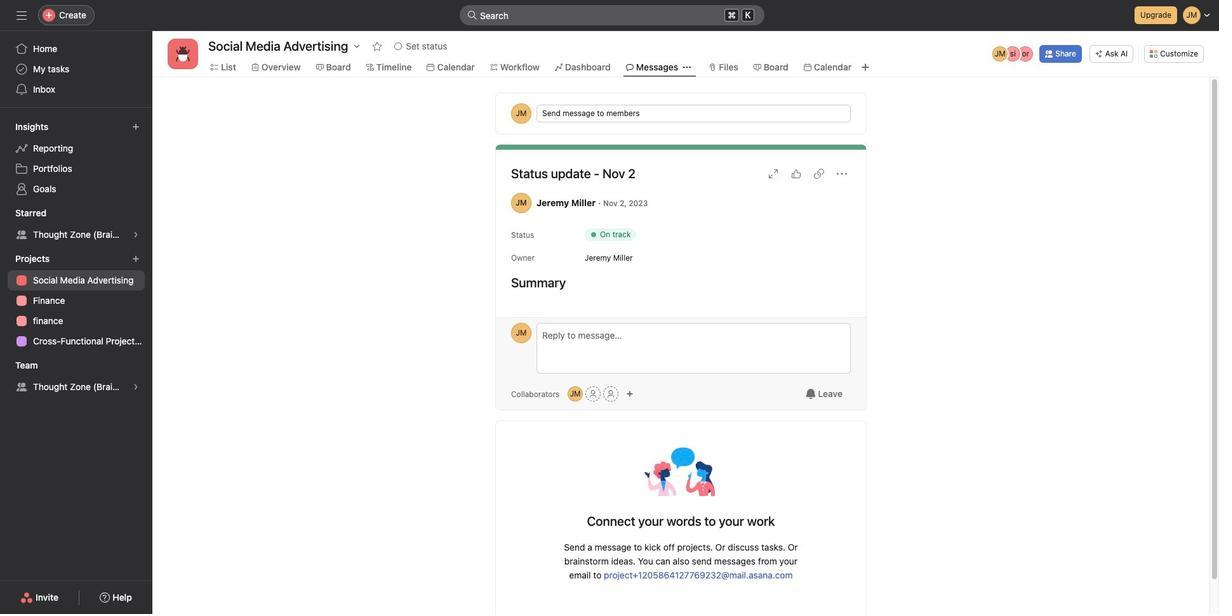 Task type: locate. For each thing, give the bounding box(es) containing it.
hide sidebar image
[[17, 10, 27, 20]]

prominent image
[[468, 10, 478, 20]]

insights element
[[0, 116, 152, 202]]

teams element
[[0, 354, 152, 400]]

starred element
[[0, 202, 152, 248]]

add or remove collaborators image
[[568, 387, 583, 402]]

copy link image
[[814, 169, 824, 179]]

see details, thought zone (brainstorm space) image
[[132, 384, 140, 391]]

full screen image
[[769, 169, 779, 179]]

see details, thought zone (brainstorm space) image
[[132, 231, 140, 239]]

None field
[[460, 5, 765, 25]]

bug image
[[175, 46, 191, 62]]

add to starred image
[[372, 41, 383, 51]]



Task type: vqa. For each thing, say whether or not it's contained in the screenshot.
THE MORE ACTIONS icon
yes



Task type: describe. For each thing, give the bounding box(es) containing it.
0 likes. click to like this task image
[[791, 169, 802, 179]]

open user profile image
[[511, 323, 532, 344]]

Search tasks, projects, and more text field
[[460, 5, 765, 25]]

add or remove collaborators image
[[626, 391, 634, 398]]

global element
[[0, 31, 152, 107]]

tab actions image
[[684, 64, 691, 71]]

more actions image
[[837, 169, 847, 179]]

projects element
[[0, 248, 152, 354]]

new insights image
[[132, 123, 140, 131]]

add tab image
[[861, 62, 871, 72]]

new project or portfolio image
[[132, 255, 140, 263]]



